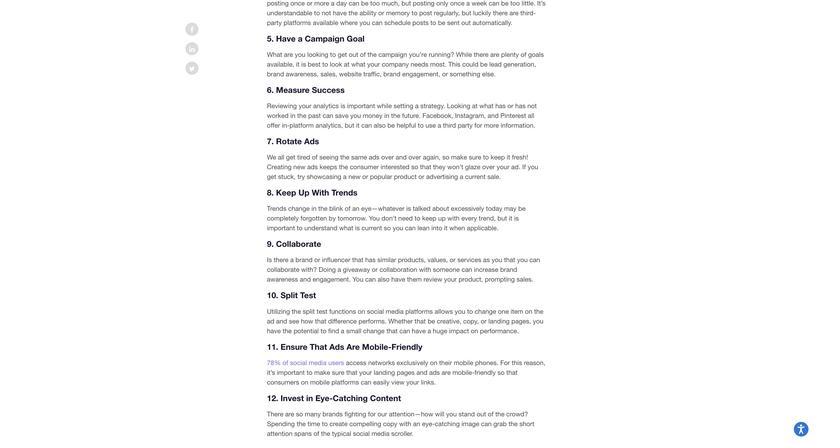 Task type: vqa. For each thing, say whether or not it's contained in the screenshot.
but in reviewing your analytics is important while setting a strategy. looking at what has or has not worked in the past can save you money in the future. facebook, instagram, and pinterest all offer in-platform analytics, but it can also be helpful to use a third party for more information.
yes



Task type: locate. For each thing, give the bounding box(es) containing it.
0 vertical spatial all
[[528, 112, 534, 119]]

is down tomorrow.
[[355, 225, 360, 232]]

1 vertical spatial new
[[348, 173, 361, 181]]

1 horizontal spatial have
[[391, 276, 405, 284]]

with up "review"
[[419, 266, 431, 274]]

to up 'copy,'
[[467, 308, 473, 316]]

party
[[458, 122, 473, 129]]

1 horizontal spatial current
[[465, 173, 486, 181]]

and inside we all get tired of seeing the same ads over and over again, so make sure to keep it fresh! creating new ads keeps the consumer interested so that they won't glaze over your ad. if you get stuck, try showcasing a new or popular product or advertising a current sale.
[[396, 154, 407, 161]]

0 vertical spatial what
[[351, 61, 365, 68]]

0 vertical spatial landing
[[488, 318, 510, 325]]

0 vertical spatial there
[[474, 51, 489, 58]]

1 horizontal spatial at
[[472, 102, 478, 110]]

0 horizontal spatial trends
[[267, 205, 286, 213]]

all inside reviewing your analytics is important while setting a strategy. looking at what has or has not worked in the past can save you money in the future. facebook, instagram, and pinterest all offer in-platform analytics, but it can also be helpful to use a third party for more information.
[[528, 112, 534, 119]]

0 horizontal spatial an
[[352, 205, 359, 213]]

2 horizontal spatial get
[[338, 51, 347, 58]]

same
[[351, 154, 367, 161]]

1 vertical spatial you
[[353, 276, 363, 284]]

information.
[[501, 122, 535, 129]]

be inside utilizing the split test functions on social media platforms allows you to change one item on the ad and see how that difference performs. whether that be creative, copy, or landing pages, you have the potential to find a small change that can have a huge impact on performance.
[[428, 318, 435, 325]]

12.
[[267, 394, 278, 403]]

advertising
[[426, 173, 458, 181]]

0 vertical spatial you
[[369, 215, 380, 222]]

the up spans
[[297, 421, 306, 428]]

also inside is there a brand or influencer that has similar products, values, or services as you that you can collaborate with? doing a giveaway or collaboration with someone can increase brand awareness and engagement. you can also have them review your product, prompting sales.
[[378, 276, 390, 284]]

prompting
[[485, 276, 515, 284]]

there
[[474, 51, 489, 58], [274, 257, 288, 264]]

you right 'as'
[[492, 257, 502, 264]]

goals
[[528, 51, 544, 58]]

1 vertical spatial important
[[267, 225, 295, 232]]

and inside reviewing your analytics is important while setting a strategy. looking at what has or has not worked in the past can save you money in the future. facebook, instagram, and pinterest all offer in-platform analytics, but it can also be helpful to use a third party for more information.
[[488, 112, 499, 119]]

0 horizontal spatial ads
[[304, 137, 319, 146]]

what down tomorrow.
[[339, 225, 353, 232]]

0 vertical spatial ads
[[304, 137, 319, 146]]

0 horizontal spatial all
[[278, 154, 284, 161]]

in down while
[[384, 112, 389, 119]]

services
[[457, 257, 481, 264]]

on right item
[[525, 308, 532, 316]]

current down don't
[[362, 225, 382, 232]]

the up traffic,
[[368, 51, 377, 58]]

to inside there are so many brands fighting for our attention—how will you stand out of the crowd? spending the time to create compelling copy with an eye-catching image can grab the short attention spans of the typical social media scroller.
[[322, 421, 328, 428]]

and up interested
[[396, 154, 407, 161]]

1 horizontal spatial keep
[[491, 154, 505, 161]]

0 horizontal spatial platforms
[[332, 379, 359, 387]]

are up 'lead' on the top right of page
[[490, 51, 499, 58]]

catching
[[333, 394, 368, 403]]

of right the 78%
[[283, 360, 288, 367]]

consumer
[[350, 163, 379, 171]]

and inside is there a brand or influencer that has similar products, values, or services as you that you can collaborate with? doing a giveaway or collaboration with someone can increase brand awareness and engagement. you can also have them review your product, prompting sales.
[[300, 276, 311, 284]]

something
[[450, 70, 480, 78]]

1 horizontal spatial landing
[[488, 318, 510, 325]]

over left again,
[[409, 154, 421, 161]]

1 vertical spatial an
[[413, 421, 420, 428]]

strategy.
[[420, 102, 445, 110]]

2 horizontal spatial ads
[[429, 369, 440, 377]]

1 vertical spatial but
[[498, 215, 507, 222]]

1 vertical spatial trends
[[267, 205, 286, 213]]

in up forgotten
[[312, 205, 317, 213]]

0 vertical spatial with
[[448, 215, 460, 222]]

but inside trends change in the blink of an eye—whatever is talked about excessively today may be completely forgotten by tomorrow. you don't need to keep up with every trend, but it is important to understand what is current so you can lean into it when applicable.
[[498, 215, 507, 222]]

functions
[[329, 308, 356, 316]]

facebook image
[[190, 27, 194, 33]]

new
[[293, 163, 305, 171], [348, 173, 361, 181]]

with inside is there a brand or influencer that has similar products, values, or services as you that you can collaborate with? doing a giveaway or collaboration with someone can increase brand awareness and engagement. you can also have them review your product, prompting sales.
[[419, 266, 431, 274]]

exclusively
[[397, 360, 428, 367]]

you down need
[[393, 225, 403, 232]]

to left the use in the right of the page
[[418, 122, 424, 129]]

ensure
[[281, 343, 308, 352]]

and down "with?"
[[300, 276, 311, 284]]

impact
[[449, 328, 469, 335]]

0 vertical spatial platforms
[[405, 308, 433, 316]]

to up sale.
[[483, 154, 489, 161]]

0 vertical spatial for
[[475, 122, 482, 129]]

blink
[[329, 205, 343, 213]]

get inside 'what are you looking to get out of the campaign you're running? while there are plenty of goals available, it is best to look at what your company needs most. this could be lead generation, brand awareness, sales, website traffic, brand engagement, or something else.'
[[338, 51, 347, 58]]

it inside reviewing your analytics is important while setting a strategy. looking at what has or has not worked in the past can save you money in the future. facebook, instagram, and pinterest all offer in-platform analytics, but it can also be helpful to use a third party for more information.
[[356, 122, 360, 129]]

when
[[449, 225, 465, 232]]

are up spending
[[285, 411, 294, 418]]

1 horizontal spatial all
[[528, 112, 534, 119]]

0 horizontal spatial sure
[[332, 369, 344, 377]]

1 horizontal spatial has
[[495, 102, 506, 110]]

can inside the access networks exclusively on their mobile phones. for this reason, it's important to make sure that your landing pages and ads are mobile-friendly so that consumers on mobile platforms can easily view your links.
[[361, 379, 371, 387]]

you left looking
[[295, 51, 305, 58]]

you down giveaway at the left bottom
[[353, 276, 363, 284]]

with for values,
[[419, 266, 431, 274]]

at up website
[[344, 61, 350, 68]]

creative,
[[437, 318, 461, 325]]

78% of social media users link
[[267, 360, 344, 367]]

has left not
[[515, 102, 526, 110]]

of down goal
[[360, 51, 366, 58]]

social down compelling
[[353, 430, 370, 438]]

0 vertical spatial also
[[374, 122, 386, 129]]

an down attention—how
[[413, 421, 420, 428]]

social down ensure
[[290, 360, 307, 367]]

1 horizontal spatial you
[[369, 215, 380, 222]]

1 vertical spatial sure
[[332, 369, 344, 377]]

0 vertical spatial ads
[[369, 154, 379, 161]]

all
[[528, 112, 534, 119], [278, 154, 284, 161]]

landing down networks
[[374, 369, 395, 377]]

also
[[374, 122, 386, 129], [378, 276, 390, 284]]

a right the showcasing
[[343, 173, 347, 181]]

copy,
[[463, 318, 479, 325]]

your down pages at the bottom of page
[[406, 379, 419, 387]]

an inside trends change in the blink of an eye—whatever is talked about excessively today may be completely forgotten by tomorrow. you don't need to keep up with every trend, but it is important to understand what is current so you can lean into it when applicable.
[[352, 205, 359, 213]]

1 horizontal spatial sure
[[469, 154, 481, 161]]

the left blink
[[318, 205, 328, 213]]

1 horizontal spatial platforms
[[405, 308, 433, 316]]

are inside there are so many brands fighting for our attention—how will you stand out of the crowd? spending the time to create compelling copy with an eye-catching image can grab the short attention spans of the typical social media scroller.
[[285, 411, 294, 418]]

needs
[[411, 61, 428, 68]]

is up need
[[406, 205, 411, 213]]

of up grab
[[488, 411, 494, 418]]

with up when
[[448, 215, 460, 222]]

while
[[377, 102, 392, 110]]

can inside utilizing the split test functions on social media platforms allows you to change one item on the ad and see how that difference performs. whether that be creative, copy, or landing pages, you have the potential to find a small change that can have a huge impact on performance.
[[400, 328, 410, 335]]

the inside 'what are you looking to get out of the campaign you're running? while there are plenty of goals available, it is best to look at what your company needs most. this could be lead generation, brand awareness, sales, website traffic, brand engagement, or something else.'
[[368, 51, 377, 58]]

of right tired
[[312, 154, 318, 161]]

important up money
[[347, 102, 375, 110]]

has
[[495, 102, 506, 110], [515, 102, 526, 110], [365, 257, 376, 264]]

what up website
[[351, 61, 365, 68]]

is up awareness,
[[301, 61, 306, 68]]

the inside trends change in the blink of an eye—whatever is talked about excessively today may be completely forgotten by tomorrow. you don't need to keep up with every trend, but it is important to understand what is current so you can lean into it when applicable.
[[318, 205, 328, 213]]

8. keep up with trends
[[267, 188, 358, 198]]

ads up links.
[[429, 369, 440, 377]]

1 horizontal spatial but
[[498, 215, 507, 222]]

awareness,
[[286, 70, 319, 78]]

2 vertical spatial ads
[[429, 369, 440, 377]]

similar
[[377, 257, 396, 264]]

brands
[[323, 411, 343, 418]]

access networks exclusively on their mobile phones. for this reason, it's important to make sure that your landing pages and ads are mobile-friendly so that consumers on mobile platforms can easily view your links.
[[267, 360, 545, 387]]

collaboration
[[380, 266, 417, 274]]

so inside trends change in the blink of an eye—whatever is talked about excessively today may be completely forgotten by tomorrow. you don't need to keep up with every trend, but it is important to understand what is current so you can lean into it when applicable.
[[384, 225, 391, 232]]

also inside reviewing your analytics is important while setting a strategy. looking at what has or has not worked in the past can save you money in the future. facebook, instagram, and pinterest all offer in-platform analytics, but it can also be helpful to use a third party for more information.
[[374, 122, 386, 129]]

are down their
[[442, 369, 451, 377]]

what
[[267, 51, 282, 58]]

platforms inside the access networks exclusively on their mobile phones. for this reason, it's important to make sure that your landing pages and ads are mobile-friendly so that consumers on mobile platforms can easily view your links.
[[332, 379, 359, 387]]

to up collaborate
[[297, 225, 303, 232]]

with inside there are so many brands fighting for our attention—how will you stand out of the crowd? spending the time to create compelling copy with an eye-catching image can grab the short attention spans of the typical social media scroller.
[[399, 421, 411, 428]]

1 horizontal spatial change
[[363, 328, 385, 335]]

we all get tired of seeing the same ads over and over again, so make sure to keep it fresh! creating new ads keeps the consumer interested so that they won't glaze over your ad. if you get stuck, try showcasing a new or popular product or advertising a current sale.
[[267, 154, 538, 181]]

important inside the access networks exclusively on their mobile phones. for this reason, it's important to make sure that your landing pages and ads are mobile-friendly so that consumers on mobile platforms can easily view your links.
[[277, 369, 305, 377]]

an inside there are so many brands fighting for our attention—how will you stand out of the crowd? spending the time to create compelling copy with an eye-catching image can grab the short attention spans of the typical social media scroller.
[[413, 421, 420, 428]]

0 horizontal spatial at
[[344, 61, 350, 68]]

lean
[[418, 225, 430, 232]]

0 horizontal spatial you
[[353, 276, 363, 284]]

1 vertical spatial keep
[[422, 215, 436, 222]]

1 vertical spatial landing
[[374, 369, 395, 377]]

your up traffic,
[[367, 61, 380, 68]]

that inside we all get tired of seeing the same ads over and over again, so make sure to keep it fresh! creating new ads keeps the consumer interested so that they won't glaze over your ad. if you get stuck, try showcasing a new or popular product or advertising a current sale.
[[420, 163, 431, 171]]

is inside reviewing your analytics is important while setting a strategy. looking at what has or has not worked in the past can save you money in the future. facebook, instagram, and pinterest all offer in-platform analytics, but it can also be helpful to use a third party for more information.
[[341, 102, 345, 110]]

fresh!
[[512, 154, 528, 161]]

your up past
[[299, 102, 311, 110]]

trends change in the blink of an eye—whatever is talked about excessively today may be completely forgotten by tomorrow. you don't need to keep up with every trend, but it is important to understand what is current so you can lean into it when applicable.
[[267, 205, 526, 232]]

linkedin image
[[189, 46, 195, 53]]

1 horizontal spatial ads
[[329, 343, 344, 352]]

2 horizontal spatial with
[[448, 215, 460, 222]]

on
[[358, 308, 365, 316], [525, 308, 532, 316], [471, 328, 478, 335], [430, 360, 437, 367], [301, 379, 308, 387]]

your inside we all get tired of seeing the same ads over and over again, so make sure to keep it fresh! creating new ads keeps the consumer interested so that they won't glaze over your ad. if you get stuck, try showcasing a new or popular product or advertising a current sale.
[[497, 163, 510, 171]]

you inside trends change in the blink of an eye—whatever is talked about excessively today may be completely forgotten by tomorrow. you don't need to keep up with every trend, but it is important to understand what is current so you can lean into it when applicable.
[[393, 225, 403, 232]]

or up "with?"
[[314, 257, 320, 264]]

increase
[[474, 266, 498, 274]]

but down may
[[498, 215, 507, 222]]

access
[[346, 360, 366, 367]]

at up instagram,
[[472, 102, 478, 110]]

0 vertical spatial get
[[338, 51, 347, 58]]

you inside 'what are you looking to get out of the campaign you're running? while there are plenty of goals available, it is best to look at what your company needs most. this could be lead generation, brand awareness, sales, website traffic, brand engagement, or something else.'
[[295, 51, 305, 58]]

0 horizontal spatial make
[[314, 369, 330, 377]]

2 horizontal spatial change
[[475, 308, 496, 316]]

for left our
[[368, 411, 376, 418]]

trends up completely
[[267, 205, 286, 213]]

5.
[[267, 34, 274, 43]]

reviewing your analytics is important while setting a strategy. looking at what has or has not worked in the past can save you money in the future. facebook, instagram, and pinterest all offer in-platform analytics, but it can also be helpful to use a third party for more information.
[[267, 102, 537, 129]]

twitter image
[[189, 66, 195, 72]]

in-
[[282, 122, 290, 129]]

a up "collaborate"
[[290, 257, 294, 264]]

1 vertical spatial out
[[477, 411, 486, 418]]

2 horizontal spatial have
[[412, 328, 426, 335]]

0 vertical spatial out
[[349, 51, 358, 58]]

catching
[[435, 421, 460, 428]]

an up tomorrow.
[[352, 205, 359, 213]]

can up sales.
[[530, 257, 540, 264]]

0 horizontal spatial keep
[[422, 215, 436, 222]]

brand down company
[[383, 70, 400, 78]]

0 vertical spatial mobile
[[454, 360, 473, 367]]

future.
[[402, 112, 421, 119]]

2 vertical spatial important
[[277, 369, 305, 377]]

that
[[310, 343, 327, 352]]

1 vertical spatial platforms
[[332, 379, 359, 387]]

as
[[483, 257, 490, 264]]

0 horizontal spatial current
[[362, 225, 382, 232]]

them
[[407, 276, 422, 284]]

social inside utilizing the split test functions on social media platforms allows you to change one item on the ad and see how that difference performs. whether that be creative, copy, or landing pages, you have the potential to find a small change that can have a huge impact on performance.
[[367, 308, 384, 316]]

ad
[[267, 318, 274, 325]]

not
[[527, 102, 537, 110]]

mobile up eye-
[[310, 379, 330, 387]]

1 vertical spatial ads
[[329, 343, 344, 352]]

2 vertical spatial get
[[267, 173, 276, 181]]

a right the use in the right of the page
[[438, 122, 441, 129]]

of up tomorrow.
[[345, 205, 351, 213]]

change inside trends change in the blink of an eye—whatever is talked about excessively today may be completely forgotten by tomorrow. you don't need to keep up with every trend, but it is important to understand what is current so you can lean into it when applicable.
[[288, 205, 310, 213]]

utilizing
[[267, 308, 290, 316]]

new up try
[[293, 163, 305, 171]]

can down the whether
[[400, 328, 410, 335]]

0 vertical spatial change
[[288, 205, 310, 213]]

1 vertical spatial also
[[378, 276, 390, 284]]

also down money
[[374, 122, 386, 129]]

ads up consumer
[[369, 154, 379, 161]]

but down save
[[345, 122, 354, 129]]

with for about
[[448, 215, 460, 222]]

be right may
[[518, 205, 526, 213]]

allows
[[435, 308, 453, 316]]

9. collaborate
[[267, 240, 321, 249]]

78%
[[267, 360, 281, 367]]

to inside the access networks exclusively on their mobile phones. for this reason, it's important to make sure that your landing pages and ads are mobile-friendly so that consumers on mobile platforms can easily view your links.
[[307, 369, 312, 377]]

0 vertical spatial important
[[347, 102, 375, 110]]

it
[[296, 61, 300, 68], [356, 122, 360, 129], [507, 154, 510, 161], [509, 215, 512, 222], [444, 225, 448, 232]]

1 vertical spatial make
[[314, 369, 330, 377]]

0 horizontal spatial has
[[365, 257, 376, 264]]

can left the easily
[[361, 379, 371, 387]]

0 horizontal spatial change
[[288, 205, 310, 213]]

6. measure success
[[267, 85, 345, 95]]

1 vertical spatial all
[[278, 154, 284, 161]]

landing inside the access networks exclusively on their mobile phones. for this reason, it's important to make sure that your landing pages and ads are mobile-friendly so that consumers on mobile platforms can easily view your links.
[[374, 369, 395, 377]]

pages,
[[512, 318, 531, 325]]

can inside trends change in the blink of an eye—whatever is talked about excessively today may be completely forgotten by tomorrow. you don't need to keep up with every trend, but it is important to understand what is current so you can lean into it when applicable.
[[405, 225, 416, 232]]

success
[[312, 85, 345, 95]]

trends inside trends change in the blink of an eye—whatever is talked about excessively today may be completely forgotten by tomorrow. you don't need to keep up with every trend, but it is important to understand what is current so you can lean into it when applicable.
[[267, 205, 286, 213]]

change up 'copy,'
[[475, 308, 496, 316]]

you right save
[[350, 112, 361, 119]]

0 vertical spatial social
[[367, 308, 384, 316]]

1 horizontal spatial there
[[474, 51, 489, 58]]

media
[[386, 308, 404, 316], [309, 360, 327, 367], [372, 430, 389, 438]]

by
[[329, 215, 336, 222]]

mobile up mobile-
[[454, 360, 473, 367]]

try
[[298, 173, 305, 181]]

0 vertical spatial current
[[465, 173, 486, 181]]

your
[[367, 61, 380, 68], [299, 102, 311, 110], [497, 163, 510, 171], [444, 276, 457, 284], [359, 369, 372, 377], [406, 379, 419, 387]]

make down users
[[314, 369, 330, 377]]

what inside reviewing your analytics is important while setting a strategy. looking at what has or has not worked in the past can save you money in the future. facebook, instagram, and pinterest all offer in-platform analytics, but it can also be helpful to use a third party for more information.
[[480, 102, 494, 110]]

0 horizontal spatial landing
[[374, 369, 395, 377]]

2 vertical spatial with
[[399, 421, 411, 428]]

1 horizontal spatial trends
[[331, 188, 358, 198]]

at inside 'what are you looking to get out of the campaign you're running? while there are plenty of goals available, it is best to look at what your company needs most. this could be lead generation, brand awareness, sales, website traffic, brand engagement, or something else.'
[[344, 61, 350, 68]]

0 vertical spatial at
[[344, 61, 350, 68]]

of inside trends change in the blink of an eye—whatever is talked about excessively today may be completely forgotten by tomorrow. you don't need to keep up with every trend, but it is important to understand what is current so you can lean into it when applicable.
[[345, 205, 351, 213]]

1 vertical spatial ads
[[307, 163, 318, 171]]

0 horizontal spatial new
[[293, 163, 305, 171]]

image
[[462, 421, 479, 428]]

for
[[475, 122, 482, 129], [368, 411, 376, 418]]

sale.
[[487, 173, 501, 181]]

have down collaboration
[[391, 276, 405, 284]]

in left eye-
[[306, 394, 313, 403]]

your inside is there a brand or influencer that has similar products, values, or services as you that you can collaborate with? doing a giveaway or collaboration with someone can increase brand awareness and engagement. you can also have them review your product, prompting sales.
[[444, 276, 457, 284]]

0 horizontal spatial mobile
[[310, 379, 330, 387]]

make up won't
[[451, 154, 467, 161]]

plenty
[[501, 51, 519, 58]]

at inside reviewing your analytics is important while setting a strategy. looking at what has or has not worked in the past can save you money in the future. facebook, instagram, and pinterest all offer in-platform analytics, but it can also be helpful to use a third party for more information.
[[472, 102, 478, 110]]

with inside trends change in the blink of an eye—whatever is talked about excessively today may be completely forgotten by tomorrow. you don't need to keep up with every trend, but it is important to understand what is current so you can lean into it when applicable.
[[448, 215, 460, 222]]

be inside trends change in the blink of an eye—whatever is talked about excessively today may be completely forgotten by tomorrow. you don't need to keep up with every trend, but it is important to understand what is current so you can lean into it when applicable.
[[518, 205, 526, 213]]

your inside 'what are you looking to get out of the campaign you're running? while there are plenty of goals available, it is best to look at what your company needs most. this could be lead generation, brand awareness, sales, website traffic, brand engagement, or something else.'
[[367, 61, 380, 68]]

1 vertical spatial current
[[362, 225, 382, 232]]

1 horizontal spatial with
[[419, 266, 431, 274]]

and up links.
[[417, 369, 427, 377]]

0 horizontal spatial but
[[345, 122, 354, 129]]

pinterest
[[501, 112, 526, 119]]

that up prompting
[[504, 257, 515, 264]]

so down don't
[[384, 225, 391, 232]]

2 vertical spatial what
[[339, 225, 353, 232]]

on left their
[[430, 360, 437, 367]]

0 horizontal spatial get
[[267, 173, 276, 181]]

into
[[431, 225, 442, 232]]

the
[[368, 51, 377, 58], [297, 112, 306, 119], [391, 112, 400, 119], [340, 154, 349, 161], [339, 163, 348, 171], [318, 205, 328, 213], [292, 308, 301, 316], [534, 308, 543, 316], [283, 328, 292, 335], [495, 411, 505, 418], [297, 421, 306, 428], [509, 421, 518, 428], [321, 430, 330, 438]]

change down up
[[288, 205, 310, 213]]

0 horizontal spatial over
[[381, 154, 394, 161]]

applicable.
[[467, 225, 499, 232]]

to inside we all get tired of seeing the same ads over and over again, so make sure to keep it fresh! creating new ads keeps the consumer interested so that they won't glaze over your ad. if you get stuck, try showcasing a new or popular product or advertising a current sale.
[[483, 154, 489, 161]]

1 vertical spatial with
[[419, 266, 431, 274]]

important up consumers
[[277, 369, 305, 377]]

0 vertical spatial trends
[[331, 188, 358, 198]]

11.
[[267, 343, 278, 352]]

2 horizontal spatial over
[[482, 163, 495, 171]]

0 vertical spatial but
[[345, 122, 354, 129]]

2 vertical spatial change
[[363, 328, 385, 335]]

so up "product"
[[411, 163, 418, 171]]

0 horizontal spatial there
[[274, 257, 288, 264]]

1 horizontal spatial an
[[413, 421, 420, 428]]

1 vertical spatial what
[[480, 102, 494, 110]]

can down giveaway at the left bottom
[[365, 276, 376, 284]]

small
[[346, 328, 361, 335]]

spans
[[294, 430, 312, 438]]

0 vertical spatial media
[[386, 308, 404, 316]]

running?
[[429, 51, 454, 58]]

collaborate
[[276, 240, 321, 249]]

0 vertical spatial an
[[352, 205, 359, 213]]

have up friendly
[[412, 328, 426, 335]]

have down ad
[[267, 328, 281, 335]]

0 vertical spatial new
[[293, 163, 305, 171]]

media down "copy"
[[372, 430, 389, 438]]

utilizing the split test functions on social media platforms allows you to change one item on the ad and see how that difference performs. whether that be creative, copy, or landing pages, you have the potential to find a small change that can have a huge impact on performance.
[[267, 308, 544, 335]]



Task type: describe. For each thing, give the bounding box(es) containing it.
ad.
[[511, 163, 521, 171]]

consumers
[[267, 379, 299, 387]]

a left huge at the bottom
[[428, 328, 431, 335]]

traffic,
[[363, 70, 382, 78]]

out inside there are so many brands fighting for our attention—how will you stand out of the crowd? spending the time to create compelling copy with an eye-catching image can grab the short attention spans of the typical social media scroller.
[[477, 411, 486, 418]]

are
[[347, 343, 360, 352]]

need
[[398, 215, 413, 222]]

make inside the access networks exclusively on their mobile phones. for this reason, it's important to make sure that your landing pages and ads are mobile-friendly so that consumers on mobile platforms can easily view your links.
[[314, 369, 330, 377]]

the left typical
[[321, 430, 330, 438]]

be inside 'what are you looking to get out of the campaign you're running? while there are plenty of goals available, it is best to look at what your company needs most. this could be lead generation, brand awareness, sales, website traffic, brand engagement, or something else.'
[[480, 61, 488, 68]]

invest
[[281, 394, 304, 403]]

1 horizontal spatial ads
[[369, 154, 379, 161]]

to up look
[[330, 51, 336, 58]]

can down money
[[361, 122, 372, 129]]

important inside reviewing your analytics is important while setting a strategy. looking at what has or has not worked in the past can save you money in the future. facebook, instagram, and pinterest all offer in-platform analytics, but it can also be helpful to use a third party for more information.
[[347, 102, 375, 110]]

for inside reviewing your analytics is important while setting a strategy. looking at what has or has not worked in the past can save you money in the future. facebook, instagram, and pinterest all offer in-platform analytics, but it can also be helpful to use a third party for more information.
[[475, 122, 482, 129]]

collaborate
[[267, 266, 299, 274]]

phones.
[[475, 360, 499, 367]]

stand
[[459, 411, 475, 418]]

a down won't
[[460, 173, 463, 181]]

there inside 'what are you looking to get out of the campaign you're running? while there are plenty of goals available, it is best to look at what your company needs most. this could be lead generation, brand awareness, sales, website traffic, brand engagement, or something else.'
[[474, 51, 489, 58]]

is down may
[[514, 215, 519, 222]]

don't
[[382, 215, 397, 222]]

money
[[363, 112, 383, 119]]

create
[[330, 421, 348, 428]]

engagement.
[[313, 276, 351, 284]]

or down similar
[[372, 266, 378, 274]]

keeps
[[320, 163, 337, 171]]

that down test
[[315, 318, 326, 325]]

interested
[[381, 163, 410, 171]]

your down access at the left of the page
[[359, 369, 372, 377]]

you right pages,
[[533, 318, 544, 325]]

can up analytics,
[[323, 112, 333, 119]]

a down influencer
[[338, 266, 341, 274]]

completely
[[267, 215, 299, 222]]

the left same
[[340, 154, 349, 161]]

there are so many brands fighting for our attention—how will you stand out of the crowd? spending the time to create compelling copy with an eye-catching image can grab the short attention spans of the typical social media scroller.
[[267, 411, 534, 438]]

that down access at the left of the page
[[346, 369, 357, 377]]

in up platform
[[290, 112, 295, 119]]

or down consumer
[[362, 173, 368, 181]]

that right the whether
[[415, 318, 426, 325]]

you inside reviewing your analytics is important while setting a strategy. looking at what has or has not worked in the past can save you money in the future. facebook, instagram, and pinterest all offer in-platform analytics, but it can also be helpful to use a third party for more information.
[[350, 112, 361, 119]]

there inside is there a brand or influencer that has similar products, values, or services as you that you can collaborate with? doing a giveaway or collaboration with someone can increase brand awareness and engagement. you can also have them review your product, prompting sales.
[[274, 257, 288, 264]]

what inside trends change in the blink of an eye—whatever is talked about excessively today may be completely forgotten by tomorrow. you don't need to keep up with every trend, but it is important to understand what is current so you can lean into it when applicable.
[[339, 225, 353, 232]]

it right into
[[444, 225, 448, 232]]

talked
[[413, 205, 431, 213]]

landing inside utilizing the split test functions on social media platforms allows you to change one item on the ad and see how that difference performs. whether that be creative, copy, or landing pages, you have the potential to find a small change that can have a huge impact on performance.
[[488, 318, 510, 325]]

brand up "with?"
[[296, 257, 313, 264]]

you inside we all get tired of seeing the same ads over and over again, so make sure to keep it fresh! creating new ads keeps the consumer interested so that they won't glaze over your ad. if you get stuck, try showcasing a new or popular product or advertising a current sale.
[[528, 163, 538, 171]]

most.
[[430, 61, 447, 68]]

a right the find
[[341, 328, 344, 335]]

fighting
[[345, 411, 366, 418]]

current inside trends change in the blink of an eye—whatever is talked about excessively today may be completely forgotten by tomorrow. you don't need to keep up with every trend, but it is important to understand what is current so you can lean into it when applicable.
[[362, 225, 382, 232]]

users
[[328, 360, 344, 367]]

of down time
[[314, 430, 319, 438]]

spending
[[267, 421, 295, 428]]

networks
[[368, 360, 395, 367]]

that down the whether
[[386, 328, 398, 335]]

excessively
[[451, 205, 484, 213]]

is there a brand or influencer that has similar products, values, or services as you that you can collaborate with? doing a giveaway or collaboration with someone can increase brand awareness and engagement. you can also have them review your product, prompting sales.
[[267, 257, 540, 284]]

and inside utilizing the split test functions on social media platforms allows you to change one item on the ad and see how that difference performs. whether that be creative, copy, or landing pages, you have the potential to find a small change that can have a huge impact on performance.
[[276, 318, 287, 325]]

you inside trends change in the blink of an eye—whatever is talked about excessively today may be completely forgotten by tomorrow. you don't need to keep up with every trend, but it is important to understand what is current so you can lean into it when applicable.
[[369, 215, 380, 222]]

1 vertical spatial social
[[290, 360, 307, 367]]

2 horizontal spatial has
[[515, 102, 526, 110]]

1 vertical spatial media
[[309, 360, 327, 367]]

again,
[[423, 154, 441, 161]]

0 horizontal spatial ads
[[307, 163, 318, 171]]

all inside we all get tired of seeing the same ads over and over again, so make sure to keep it fresh! creating new ads keeps the consumer interested so that they won't glaze over your ad. if you get stuck, try showcasing a new or popular product or advertising a current sale.
[[278, 154, 284, 161]]

can inside there are so many brands fighting for our attention—how will you stand out of the crowd? spending the time to create compelling copy with an eye-catching image can grab the short attention spans of the typical social media scroller.
[[481, 421, 492, 428]]

but inside reviewing your analytics is important while setting a strategy. looking at what has or has not worked in the past can save you money in the future. facebook, instagram, and pinterest all offer in-platform analytics, but it can also be helpful to use a third party for more information.
[[345, 122, 354, 129]]

facebook,
[[423, 112, 453, 119]]

third
[[443, 122, 456, 129]]

can down services
[[462, 266, 472, 274]]

media inside utilizing the split test functions on social media platforms allows you to change one item on the ad and see how that difference performs. whether that be creative, copy, or landing pages, you have the potential to find a small change that can have a huge impact on performance.
[[386, 308, 404, 316]]

that down this
[[506, 369, 518, 377]]

or inside 'what are you looking to get out of the campaign you're running? while there are plenty of goals available, it is best to look at what your company needs most. this could be lead generation, brand awareness, sales, website traffic, brand engagement, or something else.'
[[442, 70, 448, 78]]

doing
[[319, 266, 336, 274]]

look
[[330, 61, 342, 68]]

and inside the access networks exclusively on their mobile phones. for this reason, it's important to make sure that your landing pages and ads are mobile-friendly so that consumers on mobile platforms can easily view your links.
[[417, 369, 427, 377]]

generation,
[[504, 61, 536, 68]]

to inside reviewing your analytics is important while setting a strategy. looking at what has or has not worked in the past can save you money in the future. facebook, instagram, and pinterest all offer in-platform analytics, but it can also be helpful to use a third party for more information.
[[418, 122, 424, 129]]

that up giveaway at the left bottom
[[352, 257, 363, 264]]

you're
[[409, 51, 427, 58]]

available,
[[267, 61, 294, 68]]

helpful
[[397, 122, 416, 129]]

analytics,
[[316, 122, 343, 129]]

brand down available,
[[267, 70, 284, 78]]

many
[[305, 411, 321, 418]]

have
[[276, 34, 296, 43]]

on down 78% of social media users link
[[301, 379, 308, 387]]

1 vertical spatial mobile
[[310, 379, 330, 387]]

important inside trends change in the blink of an eye—whatever is talked about excessively today may be completely forgotten by tomorrow. you don't need to keep up with every trend, but it is important to understand what is current so you can lean into it when applicable.
[[267, 225, 295, 232]]

or inside reviewing your analytics is important while setting a strategy. looking at what has or has not worked in the past can save you money in the future. facebook, instagram, and pinterest all offer in-platform analytics, but it can also be helpful to use a third party for more information.
[[508, 102, 514, 110]]

it's
[[267, 369, 275, 377]]

their
[[439, 360, 452, 367]]

to down talked
[[415, 215, 420, 222]]

product
[[394, 173, 417, 181]]

are up available,
[[284, 51, 293, 58]]

view
[[391, 379, 405, 387]]

our
[[378, 411, 387, 418]]

7.
[[267, 137, 274, 146]]

sales.
[[517, 276, 533, 284]]

what are you looking to get out of the campaign you're running? while there are plenty of goals available, it is best to look at what your company needs most. this could be lead generation, brand awareness, sales, website traffic, brand engagement, or something else.
[[267, 51, 544, 78]]

they
[[433, 163, 446, 171]]

for
[[500, 360, 510, 367]]

platforms inside utilizing the split test functions on social media platforms allows you to change one item on the ad and see how that difference performs. whether that be creative, copy, or landing pages, you have the potential to find a small change that can have a huge impact on performance.
[[405, 308, 433, 316]]

the up platform
[[297, 112, 306, 119]]

6.
[[267, 85, 274, 95]]

you up creative,
[[455, 308, 465, 316]]

offer
[[267, 122, 280, 129]]

friendly
[[475, 369, 496, 377]]

social inside there are so many brands fighting for our attention—how will you stand out of the crowd? spending the time to create compelling copy with an eye-catching image can grab the short attention spans of the typical social media scroller.
[[353, 430, 370, 438]]

you inside is there a brand or influencer that has similar products, values, or services as you that you can collaborate with? doing a giveaway or collaboration with someone can increase brand awareness and engagement. you can also have them review your product, prompting sales.
[[353, 276, 363, 284]]

difference
[[328, 318, 357, 325]]

is inside 'what are you looking to get out of the campaign you're running? while there are plenty of goals available, it is best to look at what your company needs most. this could be lead generation, brand awareness, sales, website traffic, brand engagement, or something else.'
[[301, 61, 306, 68]]

or up someone
[[450, 257, 456, 264]]

it inside we all get tired of seeing the same ads over and over again, so make sure to keep it fresh! creating new ads keeps the consumer interested so that they won't glaze over your ad. if you get stuck, try showcasing a new or popular product or advertising a current sale.
[[507, 154, 510, 161]]

the up grab
[[495, 411, 505, 418]]

item
[[511, 308, 523, 316]]

sales,
[[321, 70, 337, 78]]

tired
[[297, 154, 310, 161]]

to up "sales,"
[[322, 61, 328, 68]]

website
[[339, 70, 362, 78]]

eye-
[[315, 394, 333, 403]]

so inside there are so many brands fighting for our attention—how will you stand out of the crowd? spending the time to create compelling copy with an eye-catching image can grab the short attention spans of the typical social media scroller.
[[296, 411, 303, 418]]

so inside the access networks exclusively on their mobile phones. for this reason, it's important to make sure that your landing pages and ads are mobile-friendly so that consumers on mobile platforms can easily view your links.
[[498, 369, 505, 377]]

copy
[[383, 421, 397, 428]]

1 horizontal spatial over
[[409, 154, 421, 161]]

compelling
[[349, 421, 381, 428]]

keep inside trends change in the blink of an eye—whatever is talked about excessively today may be completely forgotten by tomorrow. you don't need to keep up with every trend, but it is important to understand what is current so you can lean into it when applicable.
[[422, 215, 436, 222]]

on up performs.
[[358, 308, 365, 316]]

how
[[301, 318, 313, 325]]

sure inside we all get tired of seeing the same ads over and over again, so make sure to keep it fresh! creating new ads keeps the consumer interested so that they won't glaze over your ad. if you get stuck, try showcasing a new or popular product or advertising a current sale.
[[469, 154, 481, 161]]

products,
[[398, 257, 426, 264]]

a up future.
[[415, 102, 419, 110]]

0 horizontal spatial have
[[267, 328, 281, 335]]

see
[[289, 318, 299, 325]]

12. invest in eye-catching content
[[267, 394, 401, 403]]

seeing
[[319, 154, 338, 161]]

performs.
[[359, 318, 387, 325]]

on down 'copy,'
[[471, 328, 478, 335]]

the right keeps
[[339, 163, 348, 171]]

1 horizontal spatial new
[[348, 173, 361, 181]]

are inside the access networks exclusively on their mobile phones. for this reason, it's important to make sure that your landing pages and ads are mobile-friendly so that consumers on mobile platforms can easily view your links.
[[442, 369, 451, 377]]

mobile-
[[362, 343, 392, 352]]

test
[[300, 291, 316, 301]]

what inside 'what are you looking to get out of the campaign you're running? while there are plenty of goals available, it is best to look at what your company needs most. this could be lead generation, brand awareness, sales, website traffic, brand engagement, or something else.'
[[351, 61, 365, 68]]

easily
[[373, 379, 390, 387]]

lead
[[489, 61, 502, 68]]

be inside reviewing your analytics is important while setting a strategy. looking at what has or has not worked in the past can save you money in the future. facebook, instagram, and pinterest all offer in-platform analytics, but it can also be helpful to use a third party for more information.
[[388, 122, 395, 129]]

have inside is there a brand or influencer that has similar products, values, or services as you that you can collaborate with? doing a giveaway or collaboration with someone can increase brand awareness and engagement. you can also have them review your product, prompting sales.
[[391, 276, 405, 284]]

performance.
[[480, 328, 519, 335]]

popular
[[370, 173, 392, 181]]

grab
[[494, 421, 507, 428]]

it inside 'what are you looking to get out of the campaign you're running? while there are plenty of goals available, it is best to look at what your company needs most. this could be lead generation, brand awareness, sales, website traffic, brand engagement, or something else.'
[[296, 61, 300, 68]]

instagram,
[[455, 112, 486, 119]]

we
[[267, 154, 276, 161]]

sure inside the access networks exclusively on their mobile phones. for this reason, it's important to make sure that your landing pages and ads are mobile-friendly so that consumers on mobile platforms can easily view your links.
[[332, 369, 344, 377]]

brand up prompting
[[500, 266, 517, 274]]

of inside we all get tired of seeing the same ads over and over again, so make sure to keep it fresh! creating new ads keeps the consumer interested so that they won't glaze over your ad. if you get stuck, try showcasing a new or popular product or advertising a current sale.
[[312, 154, 318, 161]]

keep inside we all get tired of seeing the same ads over and over again, so make sure to keep it fresh! creating new ads keeps the consumer interested so that they won't glaze over your ad. if you get stuck, try showcasing a new or popular product or advertising a current sale.
[[491, 154, 505, 161]]

the up see
[[292, 308, 301, 316]]

make inside we all get tired of seeing the same ads over and over again, so make sure to keep it fresh! creating new ads keeps the consumer interested so that they won't glaze over your ad. if you get stuck, try showcasing a new or popular product or advertising a current sale.
[[451, 154, 467, 161]]

the right item
[[534, 308, 543, 316]]

or inside utilizing the split test functions on social media platforms allows you to change one item on the ad and see how that difference performs. whether that be creative, copy, or landing pages, you have the potential to find a small change that can have a huge impact on performance.
[[481, 318, 487, 325]]

media inside there are so many brands fighting for our attention—how will you stand out of the crowd? spending the time to create compelling copy with an eye-catching image can grab the short attention spans of the typical social media scroller.
[[372, 430, 389, 438]]

worked
[[267, 112, 289, 119]]

of up generation,
[[521, 51, 526, 58]]

your inside reviewing your analytics is important while setting a strategy. looking at what has or has not worked in the past can save you money in the future. facebook, instagram, and pinterest all offer in-platform analytics, but it can also be helpful to use a third party for more information.
[[299, 102, 311, 110]]

in inside trends change in the blink of an eye—whatever is talked about excessively today may be completely forgotten by tomorrow. you don't need to keep up with every trend, but it is important to understand what is current so you can lean into it when applicable.
[[312, 205, 317, 213]]

product,
[[459, 276, 483, 284]]

so up they
[[442, 154, 449, 161]]

looking
[[447, 102, 470, 110]]

it down may
[[509, 215, 512, 222]]

ads inside the access networks exclusively on their mobile phones. for this reason, it's important to make sure that your landing pages and ads are mobile-friendly so that consumers on mobile platforms can easily view your links.
[[429, 369, 440, 377]]

you up sales.
[[517, 257, 528, 264]]

the down see
[[283, 328, 292, 335]]

1 vertical spatial get
[[286, 154, 295, 161]]

out inside 'what are you looking to get out of the campaign you're running? while there are plenty of goals available, it is best to look at what your company needs most. this could be lead generation, brand awareness, sales, website traffic, brand engagement, or something else.'
[[349, 51, 358, 58]]

the down the setting
[[391, 112, 400, 119]]

open accessibe: accessibility options, statement and help image
[[798, 425, 805, 435]]

for inside there are so many brands fighting for our attention—how will you stand out of the crowd? spending the time to create compelling copy with an eye-catching image can grab the short attention spans of the typical social media scroller.
[[368, 411, 376, 418]]

current inside we all get tired of seeing the same ads over and over again, so make sure to keep it fresh! creating new ads keeps the consumer interested so that they won't glaze over your ad. if you get stuck, try showcasing a new or popular product or advertising a current sale.
[[465, 173, 486, 181]]

to left the find
[[321, 328, 326, 335]]

you inside there are so many brands fighting for our attention—how will you stand out of the crowd? spending the time to create compelling copy with an eye-catching image can grab the short attention spans of the typical social media scroller.
[[446, 411, 457, 418]]

the down crowd? at the bottom of page
[[509, 421, 518, 428]]

up
[[438, 215, 446, 222]]

a right the have
[[298, 34, 303, 43]]

1 vertical spatial change
[[475, 308, 496, 316]]

or right "product"
[[419, 173, 424, 181]]

has inside is there a brand or influencer that has similar products, values, or services as you that you can collaborate with? doing a giveaway or collaboration with someone can increase brand awareness and engagement. you can also have them review your product, prompting sales.
[[365, 257, 376, 264]]

scroller.
[[391, 430, 414, 438]]

1 horizontal spatial mobile
[[454, 360, 473, 367]]



